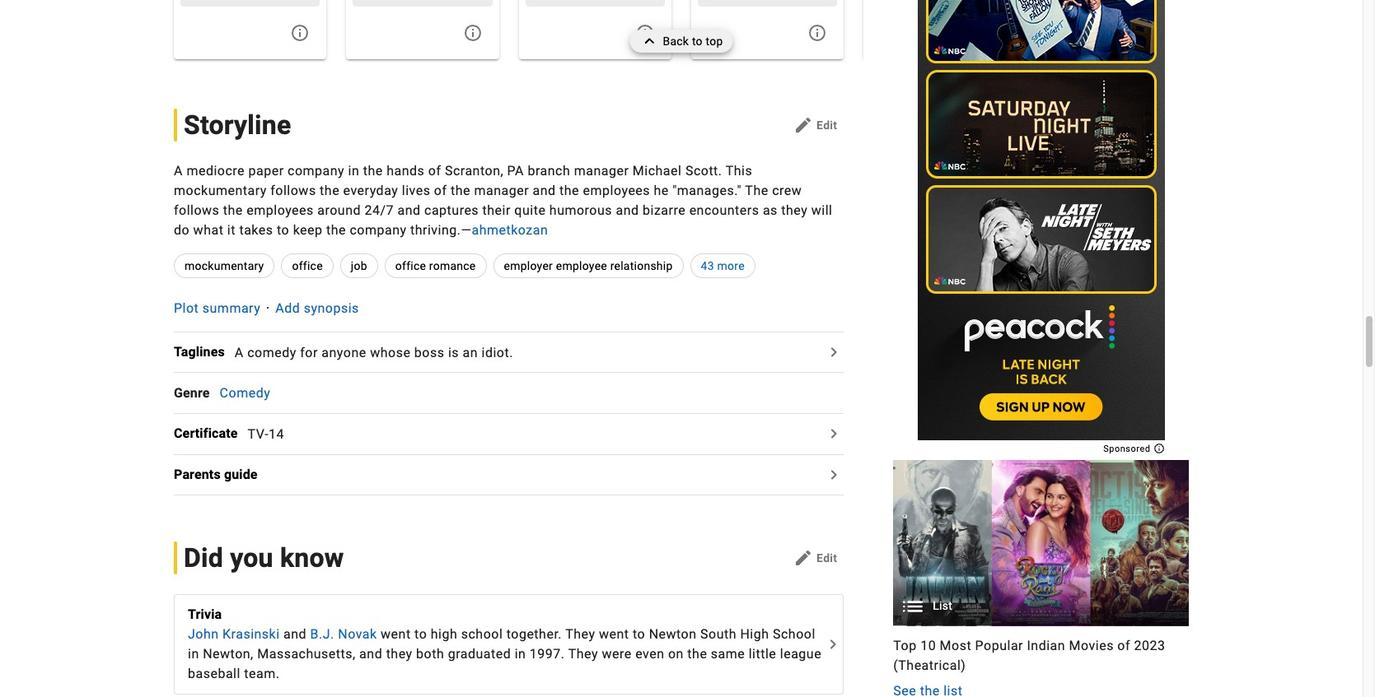Task type: locate. For each thing, give the bounding box(es) containing it.
it
[[227, 222, 236, 238]]

1 horizontal spatial in
[[348, 163, 359, 179]]

— ahmetkozan
[[461, 222, 548, 238]]

0 vertical spatial employees
[[583, 183, 650, 198]]

0 horizontal spatial office
[[292, 259, 323, 273]]

mockumentary button
[[174, 254, 275, 278]]

more about this image
[[808, 23, 827, 43]]

of up lives
[[428, 163, 441, 179]]

crew
[[772, 183, 802, 198]]

krasinski
[[222, 627, 280, 642]]

they left both
[[386, 647, 412, 662]]

the right on on the left
[[687, 647, 707, 662]]

the up everyday at left top
[[363, 163, 383, 179]]

of left the 2023
[[1117, 638, 1130, 654]]

edit button up school
[[787, 545, 844, 572]]

2 edit button from the top
[[787, 545, 844, 572]]

1 horizontal spatial follows
[[270, 183, 316, 198]]

little
[[749, 647, 776, 662]]

boss
[[414, 345, 444, 360]]

to inside button
[[692, 35, 703, 48]]

0 horizontal spatial more about this image
[[290, 23, 310, 43]]

parents guide
[[174, 467, 258, 483]]

0 horizontal spatial a
[[174, 163, 183, 179]]

comedy button
[[220, 386, 270, 401]]

manager up their
[[474, 183, 529, 198]]

of inside top 10 most popular indian movies of 2023 (theatrical)
[[1117, 638, 1130, 654]]

1 office from the left
[[292, 259, 323, 273]]

2 horizontal spatial in
[[515, 647, 526, 662]]

trivia button
[[188, 605, 822, 625]]

2 more about this image from the left
[[463, 23, 482, 43]]

a comedy for anyone whose boss is an idiot.
[[235, 345, 513, 360]]

1 horizontal spatial they
[[781, 202, 808, 218]]

1 vertical spatial company
[[350, 222, 407, 238]]

1 horizontal spatial a
[[235, 345, 244, 360]]

top
[[893, 638, 917, 654]]

2023
[[1134, 638, 1165, 654]]

edit
[[817, 118, 837, 131], [817, 552, 837, 565]]

high
[[740, 627, 769, 642]]

edit image up school
[[793, 549, 813, 568]]

baseball
[[188, 666, 240, 682]]

in up everyday at left top
[[348, 163, 359, 179]]

south
[[700, 627, 737, 642]]

0 horizontal spatial they
[[386, 647, 412, 662]]

edit image
[[793, 115, 813, 135], [793, 549, 813, 568]]

1 vertical spatial employees
[[247, 202, 314, 218]]

office button
[[281, 254, 334, 278]]

a left comedy
[[235, 345, 244, 360]]

mockumentary down it
[[185, 259, 264, 273]]

0 vertical spatial edit image
[[793, 115, 813, 135]]

1 horizontal spatial office
[[395, 259, 426, 273]]

they right "together." on the bottom left of the page
[[565, 627, 595, 642]]

follows up what
[[174, 202, 219, 218]]

manager
[[574, 163, 629, 179], [474, 183, 529, 198]]

their
[[482, 202, 511, 218]]

(theatrical)
[[893, 658, 966, 674]]

employees
[[583, 183, 650, 198], [247, 202, 314, 218]]

0 vertical spatial edit
[[817, 118, 837, 131]]

paper
[[248, 163, 284, 179]]

0 horizontal spatial company
[[288, 163, 344, 179]]

and left bizarre
[[616, 202, 639, 218]]

office
[[292, 259, 323, 273], [395, 259, 426, 273]]

the down around
[[326, 222, 346, 238]]

of
[[428, 163, 441, 179], [434, 183, 447, 198], [1117, 638, 1130, 654]]

whose
[[370, 345, 411, 360]]

1 edit image from the top
[[793, 115, 813, 135]]

1 edit button from the top
[[787, 112, 844, 138]]

a inside a mediocre paper company in the hands of scranton, pa branch manager michael scott. this mockumentary follows the everyday lives of the manager and the employees he "manages." the crew follows the employees around 24/7 and captures their quite humorous and bizarre encounters as they will do what it takes to keep the company thriving.
[[174, 163, 183, 179]]

edit button
[[787, 112, 844, 138], [787, 545, 844, 572]]

1 vertical spatial they
[[386, 647, 412, 662]]

1 vertical spatial edit
[[817, 552, 837, 565]]

they
[[781, 202, 808, 218], [386, 647, 412, 662]]

together.
[[506, 627, 562, 642]]

to up both
[[414, 627, 427, 642]]

manager up humorous
[[574, 163, 629, 179]]

everyday
[[343, 183, 398, 198]]

went up were on the bottom left of page
[[599, 627, 629, 642]]

taglines button
[[174, 343, 235, 362]]

1 edit from the top
[[817, 118, 837, 131]]

school
[[773, 627, 815, 642]]

popular
[[975, 638, 1023, 654]]

1 went from the left
[[381, 627, 411, 642]]

the up captures
[[451, 183, 470, 198]]

to left top
[[692, 35, 703, 48]]

2 vertical spatial of
[[1117, 638, 1130, 654]]

went right novak
[[381, 627, 411, 642]]

went to high school together. they went to newton south high school in newton, massachusetts, and they both graduated in 1997. they were even on the same little league baseball team.
[[188, 627, 821, 682]]

edit for did you know
[[817, 552, 837, 565]]

michael
[[633, 163, 682, 179]]

mediocre
[[187, 163, 245, 179]]

same
[[711, 647, 745, 662]]

0 vertical spatial they
[[781, 202, 808, 218]]

this
[[726, 163, 752, 179]]

edit button up crew
[[787, 112, 844, 138]]

an
[[463, 345, 478, 360]]

follows
[[270, 183, 316, 198], [174, 202, 219, 218]]

list
[[933, 600, 952, 614]]

and down branch
[[533, 183, 556, 198]]

more about this image
[[290, 23, 310, 43], [463, 23, 482, 43], [635, 23, 655, 43]]

indian
[[1027, 638, 1065, 654]]

2 edit from the top
[[817, 552, 837, 565]]

3 more about this image from the left
[[635, 23, 655, 43]]

in down "together." on the bottom left of the page
[[515, 647, 526, 662]]

follows down paper
[[270, 183, 316, 198]]

mockumentary down mediocre
[[174, 183, 267, 198]]

0 vertical spatial they
[[565, 627, 595, 642]]

office down keep at the left
[[292, 259, 323, 273]]

parents guide: see all image
[[824, 465, 844, 485]]

0 horizontal spatial went
[[381, 627, 411, 642]]

genre
[[174, 385, 210, 401]]

company up around
[[288, 163, 344, 179]]

they down crew
[[781, 202, 808, 218]]

0 vertical spatial company
[[288, 163, 344, 179]]

back
[[663, 35, 689, 48]]

in down john
[[188, 647, 199, 662]]

humorous
[[549, 202, 612, 218]]

the
[[363, 163, 383, 179], [320, 183, 340, 198], [451, 183, 470, 198], [559, 183, 579, 198], [223, 202, 243, 218], [326, 222, 346, 238], [687, 647, 707, 662]]

edit image up crew
[[793, 115, 813, 135]]

0 vertical spatial mockumentary
[[174, 183, 267, 198]]

of up captures
[[434, 183, 447, 198]]

tv-14
[[248, 427, 284, 442]]

mockumentary
[[174, 183, 267, 198], [185, 259, 264, 273]]

1 vertical spatial a
[[235, 345, 244, 360]]

ahmetkozan
[[472, 222, 548, 238]]

and up massachusetts,
[[283, 627, 307, 642]]

bizarre
[[643, 202, 686, 218]]

what
[[193, 222, 224, 238]]

company down 24/7
[[350, 222, 407, 238]]

1 horizontal spatial employees
[[583, 183, 650, 198]]

parents guide button
[[174, 465, 267, 485]]

to
[[692, 35, 703, 48], [277, 222, 289, 238], [414, 627, 427, 642], [633, 627, 645, 642]]

office for office
[[292, 259, 323, 273]]

top 10 most popular indian movies of 2023 (theatrical) group
[[893, 460, 1189, 698]]

1997.
[[530, 647, 565, 662]]

company
[[288, 163, 344, 179], [350, 222, 407, 238]]

captures
[[424, 202, 479, 218]]

edit button for did you know
[[787, 545, 844, 572]]

43 more
[[701, 259, 745, 273]]

office romance button
[[385, 254, 487, 278]]

they inside went to high school together. they went to newton south high school in newton, massachusetts, and they both graduated in 1997. they were even on the same little league baseball team.
[[386, 647, 412, 662]]

office left the romance
[[395, 259, 426, 273]]

sponsored
[[1103, 444, 1153, 455]]

in inside a mediocre paper company in the hands of scranton, pa branch manager michael scott. this mockumentary follows the everyday lives of the manager and the employees he "manages." the crew follows the employees around 24/7 and captures their quite humorous and bizarre encounters as they will do what it takes to keep the company thriving.
[[348, 163, 359, 179]]

employees up humorous
[[583, 183, 650, 198]]

0 horizontal spatial follows
[[174, 202, 219, 218]]

0 vertical spatial a
[[174, 163, 183, 179]]

and down novak
[[359, 647, 382, 662]]

the inside went to high school together. they went to newton south high school in newton, massachusetts, and they both graduated in 1997. they were even on the same little league baseball team.
[[687, 647, 707, 662]]

1 vertical spatial they
[[568, 647, 598, 662]]

still frame image
[[893, 460, 1189, 627]]

he
[[654, 183, 669, 198]]

to inside a mediocre paper company in the hands of scranton, pa branch manager michael scott. this mockumentary follows the everyday lives of the manager and the employees he "manages." the crew follows the employees around 24/7 and captures their quite humorous and bizarre encounters as they will do what it takes to keep the company thriving.
[[277, 222, 289, 238]]

1 horizontal spatial more about this image
[[463, 23, 482, 43]]

1 horizontal spatial went
[[599, 627, 629, 642]]

job button
[[340, 254, 378, 278]]

office for office romance
[[395, 259, 426, 273]]

they left were on the bottom left of page
[[568, 647, 598, 662]]

0 horizontal spatial manager
[[474, 183, 529, 198]]

to left keep at the left
[[277, 222, 289, 238]]

employees up takes
[[247, 202, 314, 218]]

2 horizontal spatial more about this image
[[635, 23, 655, 43]]

add
[[275, 300, 300, 316]]

1 vertical spatial edit image
[[793, 549, 813, 568]]

2 edit image from the top
[[793, 549, 813, 568]]

a for a comedy for anyone whose boss is an idiot.
[[235, 345, 244, 360]]

the up humorous
[[559, 183, 579, 198]]

in
[[348, 163, 359, 179], [188, 647, 199, 662], [515, 647, 526, 662]]

a left mediocre
[[174, 163, 183, 179]]

0 vertical spatial edit button
[[787, 112, 844, 138]]

keep
[[293, 222, 323, 238]]

0 vertical spatial manager
[[574, 163, 629, 179]]

high
[[431, 627, 457, 642]]

a
[[174, 163, 183, 179], [235, 345, 244, 360]]

massachusetts,
[[257, 647, 356, 662]]

certificate: see all image
[[824, 425, 844, 444]]

add synopsis
[[275, 300, 359, 316]]

1 vertical spatial mockumentary
[[185, 259, 264, 273]]

taglines: see all image
[[824, 343, 844, 362]]

list group
[[893, 460, 1189, 627]]

even
[[635, 647, 664, 662]]

1 vertical spatial edit button
[[787, 545, 844, 572]]

2 office from the left
[[395, 259, 426, 273]]

0 horizontal spatial in
[[188, 647, 199, 662]]

newton,
[[203, 647, 254, 662]]

top 10 most popular indian movies of 2023 (theatrical) link
[[893, 637, 1189, 676]]



Task type: describe. For each thing, give the bounding box(es) containing it.
they inside a mediocre paper company in the hands of scranton, pa branch manager michael scott. this mockumentary follows the everyday lives of the manager and the employees he "manages." the crew follows the employees around 24/7 and captures their quite humorous and bizarre encounters as they will do what it takes to keep the company thriving.
[[781, 202, 808, 218]]

synopsis
[[304, 300, 359, 316]]

top
[[706, 35, 723, 48]]

taglines
[[174, 344, 225, 360]]

employer employee relationship button
[[493, 254, 683, 278]]

sponsored content section
[[917, 0, 1165, 455]]

thriving.
[[410, 222, 461, 238]]

do
[[174, 222, 190, 238]]

0 horizontal spatial employees
[[247, 202, 314, 218]]

employer
[[504, 259, 553, 273]]

school
[[461, 627, 503, 642]]

2 went from the left
[[599, 627, 629, 642]]

did
[[184, 543, 223, 574]]

scranton,
[[445, 163, 503, 179]]

branch
[[528, 163, 570, 179]]

top 10 most popular indian movies of 2023 (theatrical)
[[893, 638, 1165, 674]]

mockumentary inside button
[[185, 259, 264, 273]]

a for a mediocre paper company in the hands of scranton, pa branch manager michael scott. this mockumentary follows the everyday lives of the manager and the employees he "manages." the crew follows the employees around 24/7 and captures their quite humorous and bizarre encounters as they will do what it takes to keep the company thriving.
[[174, 163, 183, 179]]

around
[[317, 202, 361, 218]]

scott.
[[685, 163, 722, 179]]

to up even
[[633, 627, 645, 642]]

lives
[[402, 183, 430, 198]]

summary
[[202, 300, 261, 316]]

most
[[940, 638, 971, 654]]

john
[[188, 627, 219, 642]]

more
[[717, 259, 745, 273]]

edit button for storyline
[[787, 112, 844, 138]]

43 more button
[[690, 254, 755, 278]]

b.j. novak link
[[310, 627, 377, 642]]

league
[[780, 647, 821, 662]]

office romance
[[395, 259, 476, 273]]

hands
[[387, 163, 425, 179]]

24/7
[[365, 202, 394, 218]]

back to top button
[[630, 30, 733, 53]]

parents
[[174, 467, 221, 483]]

encounters
[[689, 202, 759, 218]]

certificate
[[174, 426, 238, 442]]

storyline
[[184, 109, 291, 141]]

for
[[300, 345, 318, 360]]

job
[[351, 259, 367, 273]]

see more image
[[823, 635, 843, 655]]

b.j.
[[310, 627, 334, 642]]

guide
[[224, 467, 258, 483]]

edit image for storyline
[[793, 115, 813, 135]]

list link
[[893, 461, 1189, 627]]

1 vertical spatial follows
[[174, 202, 219, 218]]

idiot.
[[482, 345, 513, 360]]

1 horizontal spatial company
[[350, 222, 407, 238]]

14
[[269, 427, 284, 442]]

did you know
[[184, 543, 344, 574]]

edit image for did you know
[[793, 549, 813, 568]]

and down lives
[[398, 202, 421, 218]]

anyone
[[322, 345, 366, 360]]

10
[[920, 638, 936, 654]]

the up it
[[223, 202, 243, 218]]

mockumentary inside a mediocre paper company in the hands of scranton, pa branch manager michael scott. this mockumentary follows the everyday lives of the manager and the employees he "manages." the crew follows the employees around 24/7 and captures their quite humorous and bizarre encounters as they will do what it takes to keep the company thriving.
[[174, 183, 267, 198]]

comedy
[[220, 386, 270, 401]]

and inside went to high school together. they went to newton south high school in newton, massachusetts, and they both graduated in 1997. they were even on the same little league baseball team.
[[359, 647, 382, 662]]

graduated
[[448, 647, 511, 662]]

john krasinski link
[[188, 627, 280, 642]]

—
[[461, 222, 472, 238]]

takes
[[239, 222, 273, 238]]

movies
[[1069, 638, 1114, 654]]

tv-
[[248, 427, 269, 442]]

employee
[[556, 259, 607, 273]]

both
[[416, 647, 444, 662]]

"manages."
[[672, 183, 742, 198]]

back to top
[[663, 35, 723, 48]]

will
[[811, 202, 832, 218]]

plot
[[174, 300, 199, 316]]

john krasinski and b.j. novak
[[188, 627, 377, 642]]

as
[[763, 202, 778, 218]]

quite
[[514, 202, 546, 218]]

1 vertical spatial manager
[[474, 183, 529, 198]]

1 more about this image from the left
[[290, 23, 310, 43]]

edit for storyline
[[817, 118, 837, 131]]

0 vertical spatial follows
[[270, 183, 316, 198]]

0 vertical spatial of
[[428, 163, 441, 179]]

romance
[[429, 259, 476, 273]]

plot summary button
[[174, 300, 261, 316]]

expand less image
[[640, 30, 663, 53]]

employer employee relationship
[[504, 259, 673, 273]]

1 vertical spatial of
[[434, 183, 447, 198]]

pa
[[507, 163, 524, 179]]

certificate button
[[174, 425, 248, 444]]

the up around
[[320, 183, 340, 198]]

43
[[701, 259, 714, 273]]

know
[[280, 543, 344, 574]]

is
[[448, 345, 459, 360]]

1 horizontal spatial manager
[[574, 163, 629, 179]]



Task type: vqa. For each thing, say whether or not it's contained in the screenshot.
job button
yes



